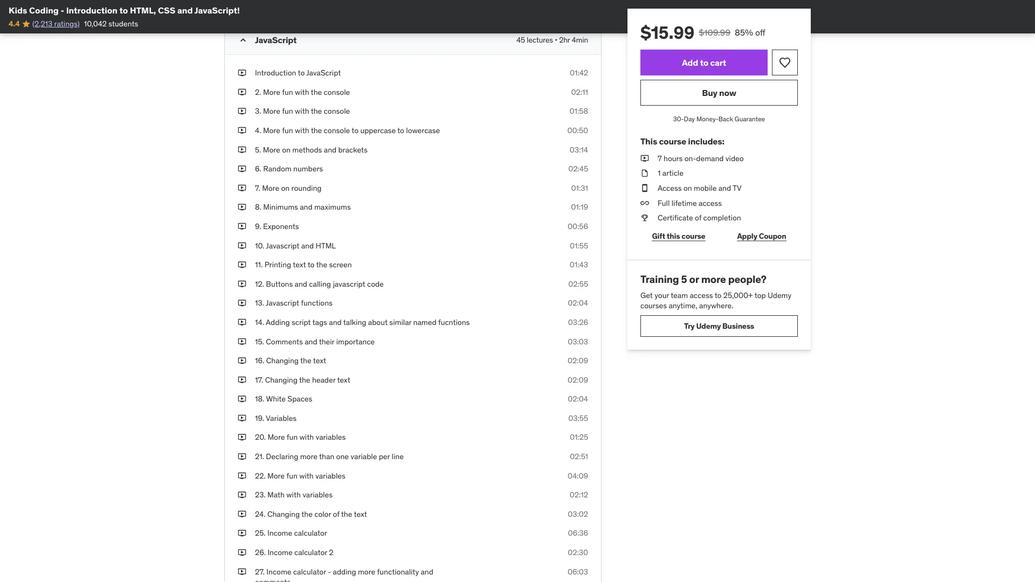Task type: describe. For each thing, give the bounding box(es) containing it.
0 vertical spatial -
[[61, 5, 64, 16]]

minimums
[[263, 202, 298, 212]]

anywhere.
[[699, 301, 734, 311]]

0 vertical spatial course
[[659, 136, 686, 147]]

03:03
[[568, 337, 588, 346]]

more for 5.
[[263, 145, 280, 154]]

xsmall image for 4. more fun with the console to uppercase to lowercase
[[238, 125, 246, 136]]

javascript!
[[195, 5, 240, 16]]

02:12
[[570, 490, 588, 500]]

methods
[[292, 145, 322, 154]]

4. more fun with the console to uppercase to lowercase
[[255, 126, 440, 135]]

xsmall image for 17. changing the header text
[[238, 375, 246, 385]]

25,000+
[[724, 290, 753, 300]]

this
[[667, 231, 680, 241]]

03:02
[[568, 509, 588, 519]]

06:36
[[568, 529, 588, 538]]

kids
[[9, 5, 27, 16]]

fucntions
[[438, 317, 470, 327]]

uppercase
[[361, 126, 396, 135]]

•
[[555, 35, 558, 45]]

19.
[[255, 413, 264, 423]]

javascript for 13.
[[266, 298, 299, 308]]

to inside button
[[700, 57, 709, 68]]

xsmall image for 16. changing the text
[[238, 356, 246, 366]]

adding
[[266, 317, 290, 327]]

xsmall image left full at the right top of the page
[[641, 198, 649, 208]]

30-
[[673, 115, 684, 123]]

10,042
[[84, 19, 107, 29]]

tags
[[313, 317, 327, 327]]

xsmall image for 27. income calculator - adding more functionality and comments
[[238, 567, 246, 577]]

xsmall image for 11. printing text to the screen
[[238, 260, 246, 270]]

one
[[336, 452, 349, 462]]

xsmall image for 26. income calculator 2
[[238, 548, 246, 558]]

add to cart button
[[641, 50, 768, 76]]

04:09
[[568, 471, 588, 481]]

xsmall image for 3. more fun with the console
[[238, 106, 246, 117]]

9.
[[255, 221, 261, 231]]

fun for 4.
[[282, 126, 293, 135]]

or
[[690, 273, 699, 286]]

xsmall image for 6. random numbers
[[238, 164, 246, 174]]

22.
[[255, 471, 266, 481]]

15. comments and their importance
[[255, 337, 375, 346]]

(2,213 ratings)
[[32, 19, 80, 29]]

more for 4.
[[263, 126, 280, 135]]

the left 'screen'
[[316, 260, 327, 270]]

variables for 20. more fun with variables
[[316, 433, 346, 442]]

24. changing the color of the text
[[255, 509, 367, 519]]

01:55
[[570, 241, 588, 250]]

now
[[719, 87, 737, 98]]

02:45
[[569, 164, 588, 174]]

2 02:04 from the top
[[568, 394, 588, 404]]

and left calling
[[295, 279, 307, 289]]

add
[[682, 57, 698, 68]]

training
[[641, 273, 679, 286]]

11.
[[255, 260, 263, 270]]

more for 20.
[[268, 433, 285, 442]]

screen
[[329, 260, 352, 270]]

gift this course
[[652, 231, 706, 241]]

their
[[319, 337, 335, 346]]

training 5 or more people? get your team access to 25,000+ top udemy courses anytime, anywhere.
[[641, 273, 792, 311]]

buy now
[[702, 87, 737, 98]]

23.
[[255, 490, 266, 500]]

3. more fun with the console
[[255, 106, 350, 116]]

more inside training 5 or more people? get your team access to 25,000+ top udemy courses anytime, anywhere.
[[701, 273, 726, 286]]

with right math
[[287, 490, 301, 500]]

1 article
[[658, 168, 684, 178]]

and left brackets at the top left of the page
[[324, 145, 337, 154]]

named
[[413, 317, 437, 327]]

the down 2. more fun with the console at the top
[[311, 106, 322, 116]]

9. exponents
[[255, 221, 299, 231]]

$15.99
[[641, 22, 695, 43]]

printing
[[265, 260, 291, 270]]

18. white spaces
[[255, 394, 312, 404]]

26.
[[255, 548, 266, 558]]

fun for 22.
[[287, 471, 298, 481]]

02:09 for 17. changing the header text
[[568, 375, 588, 385]]

3.
[[255, 106, 261, 116]]

talking
[[343, 317, 366, 327]]

fun for 20.
[[287, 433, 298, 442]]

income for 25.
[[267, 529, 292, 538]]

14.
[[255, 317, 264, 327]]

and left the tv
[[719, 183, 731, 193]]

01:31
[[571, 183, 588, 193]]

console for 4. more fun with the console to uppercase to lowercase
[[324, 126, 350, 135]]

more for 7.
[[262, 183, 279, 193]]

lifetime
[[672, 198, 697, 208]]

spaces
[[288, 394, 312, 404]]

03:14
[[570, 145, 588, 154]]

xsmall image for 23. math with variables
[[238, 490, 246, 501]]

xsmall image up 'small' "image"
[[238, 2, 246, 13]]

changing for 24.
[[267, 509, 300, 519]]

udemy inside training 5 or more people? get your team access to 25,000+ top udemy courses anytime, anywhere.
[[768, 290, 792, 300]]

income for 26.
[[268, 548, 293, 558]]

access on mobile and tv
[[658, 183, 742, 193]]

variables for 22. more fun with variables
[[316, 471, 346, 481]]

console for 3. more fun with the console
[[324, 106, 350, 116]]

with for 3.
[[295, 106, 309, 116]]

5
[[681, 273, 687, 286]]

try udemy business link
[[641, 315, 798, 337]]

this course includes:
[[641, 136, 725, 147]]

7
[[658, 153, 662, 163]]

html
[[316, 241, 336, 250]]

xsmall image for 24. changing the color of the text
[[238, 509, 246, 520]]

4.4
[[9, 19, 20, 29]]

get
[[641, 290, 653, 300]]

1 vertical spatial introduction
[[255, 68, 296, 78]]

more inside 27. income calculator - adding more functionality and comments
[[358, 567, 375, 577]]

02:51
[[570, 452, 588, 462]]

ratings)
[[54, 19, 80, 29]]

7.
[[255, 183, 260, 193]]

xsmall image for 18. white spaces
[[238, 394, 246, 405]]

85%
[[735, 27, 753, 38]]

team
[[671, 290, 688, 300]]

20.
[[255, 433, 266, 442]]

xsmall image left "1"
[[641, 168, 649, 179]]

video
[[726, 153, 744, 163]]

xsmall image for 21. declaring more than one variable per line
[[238, 452, 246, 462]]

more for 2.
[[263, 87, 280, 97]]

and right tags
[[329, 317, 342, 327]]

than
[[319, 452, 334, 462]]

text up 'header'
[[313, 356, 326, 366]]

demand
[[696, 153, 724, 163]]

0 vertical spatial access
[[699, 198, 722, 208]]

xsmall image for 20. more fun with variables
[[238, 432, 246, 443]]

xsmall image for 25. income calculator
[[238, 528, 246, 539]]

4.
[[255, 126, 261, 135]]

to up students
[[119, 5, 128, 16]]

30-day money-back guarantee
[[673, 115, 765, 123]]

variable
[[351, 452, 377, 462]]

the up the 3. more fun with the console
[[311, 87, 322, 97]]

13.
[[255, 298, 264, 308]]

the up 17. changing the header text
[[300, 356, 312, 366]]

27. income calculator - adding more functionality and comments
[[255, 567, 434, 582]]

to up 2. more fun with the console at the top
[[298, 68, 305, 78]]

01:58
[[570, 106, 588, 116]]

8. minimums and maximums
[[255, 202, 351, 212]]

2 vertical spatial variables
[[303, 490, 333, 500]]

6. random numbers
[[255, 164, 323, 174]]

to inside training 5 or more people? get your team access to 25,000+ top udemy courses anytime, anywhere.
[[715, 290, 722, 300]]

23. math with variables
[[255, 490, 333, 500]]



Task type: vqa. For each thing, say whether or not it's contained in the screenshot.


Task type: locate. For each thing, give the bounding box(es) containing it.
1 vertical spatial javascript
[[266, 298, 299, 308]]

with for 4.
[[295, 126, 309, 135]]

26. income calculator 2
[[255, 548, 334, 558]]

0 vertical spatial of
[[695, 213, 702, 223]]

the up 5. more on methods and brackets
[[311, 126, 322, 135]]

1 vertical spatial -
[[328, 567, 331, 577]]

xsmall image for 10. javascript and html
[[238, 240, 246, 251]]

20. more fun with variables
[[255, 433, 346, 442]]

1 horizontal spatial -
[[328, 567, 331, 577]]

and right css at the top of page
[[177, 5, 193, 16]]

more right 2.
[[263, 87, 280, 97]]

17. changing the header text
[[255, 375, 350, 385]]

xsmall image left the 16.
[[238, 356, 246, 366]]

white
[[266, 394, 286, 404]]

0 horizontal spatial of
[[333, 509, 340, 519]]

xsmall image for 2. more fun with the console
[[238, 87, 246, 97]]

6.
[[255, 164, 261, 174]]

course inside gift this course link
[[682, 231, 706, 241]]

introduction up 2.
[[255, 68, 296, 78]]

text down 10. javascript and html
[[293, 260, 306, 270]]

the left "color"
[[302, 509, 313, 519]]

line
[[392, 452, 404, 462]]

more right 3.
[[263, 106, 280, 116]]

console
[[324, 87, 350, 97], [324, 106, 350, 116], [324, 126, 350, 135]]

javascript
[[333, 279, 365, 289]]

1 console from the top
[[324, 87, 350, 97]]

xsmall image for 8. minimums and maximums
[[238, 202, 246, 213]]

calculator for 2
[[294, 548, 327, 558]]

1 vertical spatial calculator
[[294, 548, 327, 558]]

buttons
[[266, 279, 293, 289]]

00:50
[[568, 126, 588, 135]]

income right 25.
[[267, 529, 292, 538]]

introduction
[[66, 5, 118, 16], [255, 68, 296, 78]]

coupon
[[759, 231, 787, 241]]

- up ratings)
[[61, 5, 64, 16]]

1 horizontal spatial more
[[358, 567, 375, 577]]

03:55
[[569, 413, 588, 423]]

and inside 27. income calculator - adding more functionality and comments
[[421, 567, 434, 577]]

of right "color"
[[333, 509, 340, 519]]

calculator for -
[[293, 567, 326, 577]]

02:11
[[571, 87, 588, 97]]

with for 22.
[[299, 471, 314, 481]]

text right 'header'
[[337, 375, 350, 385]]

calculator left 2
[[294, 548, 327, 558]]

2 vertical spatial calculator
[[293, 567, 326, 577]]

1 horizontal spatial javascript
[[306, 68, 341, 78]]

more for 3.
[[263, 106, 280, 116]]

introduction up 10,042
[[66, 5, 118, 16]]

3 console from the top
[[324, 126, 350, 135]]

1 vertical spatial udemy
[[696, 321, 721, 331]]

xsmall image left 3.
[[238, 106, 246, 117]]

more right or at top right
[[701, 273, 726, 286]]

access down mobile
[[699, 198, 722, 208]]

2 02:09 from the top
[[568, 375, 588, 385]]

xsmall image
[[238, 2, 246, 13], [641, 153, 649, 164], [641, 168, 649, 179], [641, 198, 649, 208], [238, 202, 246, 213], [641, 213, 649, 223], [238, 240, 246, 251], [238, 279, 246, 289], [238, 298, 246, 309], [238, 317, 246, 328], [238, 336, 246, 347], [238, 356, 246, 366], [238, 375, 246, 385], [238, 394, 246, 405], [238, 432, 246, 443], [238, 528, 246, 539], [238, 567, 246, 577]]

0 vertical spatial 02:09
[[568, 356, 588, 366]]

changing for 16.
[[266, 356, 299, 366]]

more for 22.
[[268, 471, 285, 481]]

xsmall image for 12. buttons and calling javascript code
[[238, 279, 246, 289]]

guarantee
[[735, 115, 765, 123]]

0 vertical spatial variables
[[316, 433, 346, 442]]

- left the adding
[[328, 567, 331, 577]]

header
[[312, 375, 336, 385]]

with up 23. math with variables
[[299, 471, 314, 481]]

small image
[[238, 35, 249, 46]]

xsmall image left 25.
[[238, 528, 246, 539]]

2 vertical spatial console
[[324, 126, 350, 135]]

and
[[177, 5, 193, 16], [324, 145, 337, 154], [719, 183, 731, 193], [300, 202, 313, 212], [301, 241, 314, 250], [295, 279, 307, 289], [329, 317, 342, 327], [305, 337, 317, 346], [421, 567, 434, 577]]

and right functionality
[[421, 567, 434, 577]]

the right "color"
[[341, 509, 352, 519]]

1 vertical spatial console
[[324, 106, 350, 116]]

calling
[[309, 279, 331, 289]]

money-
[[697, 115, 719, 123]]

5.
[[255, 145, 261, 154]]

javascript up 2. more fun with the console at the top
[[306, 68, 341, 78]]

more right 20.
[[268, 433, 285, 442]]

25.
[[255, 529, 266, 538]]

0 vertical spatial income
[[267, 529, 292, 538]]

with down 2. more fun with the console at the top
[[295, 106, 309, 116]]

gift this course link
[[641, 225, 717, 247]]

xsmall image for 15. comments and their importance
[[238, 336, 246, 347]]

students
[[109, 19, 138, 29]]

calculator down 26. income calculator 2
[[293, 567, 326, 577]]

script
[[292, 317, 311, 327]]

2
[[329, 548, 334, 558]]

to left lowercase
[[398, 126, 404, 135]]

1 vertical spatial variables
[[316, 471, 346, 481]]

maximums
[[314, 202, 351, 212]]

01:25
[[570, 433, 588, 442]]

javascript down buttons at the top of the page
[[266, 298, 299, 308]]

code
[[367, 279, 384, 289]]

1 vertical spatial more
[[300, 452, 318, 462]]

udemy right top on the right
[[768, 290, 792, 300]]

fun up 23. math with variables
[[287, 471, 298, 481]]

0 vertical spatial changing
[[266, 356, 299, 366]]

2 console from the top
[[324, 106, 350, 116]]

01:42
[[570, 68, 588, 78]]

0 vertical spatial javascript
[[266, 241, 300, 250]]

1 vertical spatial income
[[268, 548, 293, 558]]

changing for 17.
[[265, 375, 298, 385]]

try
[[684, 321, 695, 331]]

xsmall image left 11. in the left top of the page
[[238, 260, 246, 270]]

with up the 3. more fun with the console
[[295, 87, 309, 97]]

udemy right try
[[696, 321, 721, 331]]

xsmall image
[[238, 68, 246, 78], [238, 87, 246, 97], [238, 106, 246, 117], [238, 125, 246, 136], [238, 144, 246, 155], [238, 164, 246, 174], [238, 183, 246, 193], [641, 183, 649, 193], [238, 221, 246, 232], [238, 260, 246, 270], [238, 413, 246, 424], [238, 452, 246, 462], [238, 471, 246, 481], [238, 490, 246, 501], [238, 509, 246, 520], [238, 548, 246, 558]]

$15.99 $109.99 85% off
[[641, 22, 766, 43]]

xsmall image left 7
[[641, 153, 649, 164]]

income inside 27. income calculator - adding more functionality and comments
[[267, 567, 291, 577]]

introduction to javascript
[[255, 68, 341, 78]]

javascript right 'small' "image"
[[255, 34, 297, 45]]

13. javascript functions
[[255, 298, 333, 308]]

xsmall image for introduction to javascript
[[238, 68, 246, 78]]

xsmall image left '22.'
[[238, 471, 246, 481]]

xsmall image left 9.
[[238, 221, 246, 232]]

2 vertical spatial changing
[[267, 509, 300, 519]]

xsmall image left '23.' at the left of the page
[[238, 490, 246, 501]]

2. more fun with the console
[[255, 87, 350, 97]]

javascript down exponents
[[266, 241, 300, 250]]

0 horizontal spatial more
[[300, 452, 318, 462]]

xsmall image left 21.
[[238, 452, 246, 462]]

xsmall image left 2.
[[238, 87, 246, 97]]

1 vertical spatial course
[[682, 231, 706, 241]]

mobile
[[694, 183, 717, 193]]

10. javascript and html
[[255, 241, 336, 250]]

course
[[659, 136, 686, 147], [682, 231, 706, 241]]

course up hours
[[659, 136, 686, 147]]

02:04
[[568, 298, 588, 308], [568, 394, 588, 404]]

2 horizontal spatial more
[[701, 273, 726, 286]]

access down or at top right
[[690, 290, 713, 300]]

similar
[[390, 317, 412, 327]]

xsmall image for 9. exponents
[[238, 221, 246, 232]]

1 vertical spatial 02:09
[[568, 375, 588, 385]]

2 vertical spatial more
[[358, 567, 375, 577]]

with up 21. declaring more than one variable per line
[[300, 433, 314, 442]]

1 horizontal spatial of
[[695, 213, 702, 223]]

day
[[684, 115, 695, 123]]

completion
[[704, 213, 741, 223]]

12.
[[255, 279, 264, 289]]

more right '22.'
[[268, 471, 285, 481]]

comments
[[266, 337, 303, 346]]

22. more fun with variables
[[255, 471, 346, 481]]

8.
[[255, 202, 261, 212]]

2.
[[255, 87, 261, 97]]

changing up 18. white spaces
[[265, 375, 298, 385]]

wishlist image
[[779, 56, 792, 69]]

xsmall image left '17.'
[[238, 375, 246, 385]]

1 02:04 from the top
[[568, 298, 588, 308]]

on for methods
[[282, 145, 291, 154]]

access inside training 5 or more people? get your team access to 25,000+ top udemy courses anytime, anywhere.
[[690, 290, 713, 300]]

course down certificate of completion
[[682, 231, 706, 241]]

javascript
[[255, 34, 297, 45], [306, 68, 341, 78]]

income right 26.
[[268, 548, 293, 558]]

and down "rounding"
[[300, 202, 313, 212]]

certificate
[[658, 213, 693, 223]]

18.
[[255, 394, 264, 404]]

0 horizontal spatial udemy
[[696, 321, 721, 331]]

to left cart
[[700, 57, 709, 68]]

this
[[641, 136, 657, 147]]

xsmall image for 7. more on rounding
[[238, 183, 246, 193]]

xsmall image left '4.'
[[238, 125, 246, 136]]

0 vertical spatial introduction
[[66, 5, 118, 16]]

and left their
[[305, 337, 317, 346]]

02:55
[[569, 279, 588, 289]]

1 vertical spatial access
[[690, 290, 713, 300]]

numbers
[[293, 164, 323, 174]]

people?
[[728, 273, 767, 286]]

courses
[[641, 301, 667, 311]]

and left html
[[301, 241, 314, 250]]

to up the anywhere.
[[715, 290, 722, 300]]

on up full lifetime access
[[684, 183, 692, 193]]

02:09 for 16. changing the text
[[568, 356, 588, 366]]

0 vertical spatial more
[[701, 273, 726, 286]]

0 vertical spatial javascript
[[255, 34, 297, 45]]

xsmall image left 14.
[[238, 317, 246, 328]]

xsmall image for 13. javascript functions
[[238, 298, 246, 309]]

xsmall image left '13.'
[[238, 298, 246, 309]]

on up 6. random numbers in the left of the page
[[282, 145, 291, 154]]

11. printing text to the screen
[[255, 260, 352, 270]]

0 horizontal spatial -
[[61, 5, 64, 16]]

1 horizontal spatial udemy
[[768, 290, 792, 300]]

4min
[[572, 35, 588, 45]]

45
[[517, 35, 525, 45]]

the left 'header'
[[299, 375, 310, 385]]

income for 27.
[[267, 567, 291, 577]]

xsmall image for 22. more fun with variables
[[238, 471, 246, 481]]

1 vertical spatial 02:04
[[568, 394, 588, 404]]

fun down the 3. more fun with the console
[[282, 126, 293, 135]]

fun down 2. more fun with the console at the top
[[282, 106, 293, 116]]

xsmall image left "10."
[[238, 240, 246, 251]]

with
[[295, 87, 309, 97], [295, 106, 309, 116], [295, 126, 309, 135], [300, 433, 314, 442], [299, 471, 314, 481], [287, 490, 301, 500]]

try udemy business
[[684, 321, 754, 331]]

1 vertical spatial changing
[[265, 375, 298, 385]]

console for 2. more fun with the console
[[324, 87, 350, 97]]

text right "color"
[[354, 509, 367, 519]]

00:56
[[568, 221, 588, 231]]

1 vertical spatial of
[[333, 509, 340, 519]]

of down full lifetime access
[[695, 213, 702, 223]]

udemy inside try udemy business link
[[696, 321, 721, 331]]

fun for 2.
[[282, 87, 293, 97]]

xsmall image down 'small' "image"
[[238, 68, 246, 78]]

2 vertical spatial income
[[267, 567, 291, 577]]

02:04 up 03:55
[[568, 394, 588, 404]]

with for 2.
[[295, 87, 309, 97]]

access
[[699, 198, 722, 208], [690, 290, 713, 300]]

javascript for 10.
[[266, 241, 300, 250]]

1 vertical spatial javascript
[[306, 68, 341, 78]]

xsmall image left the "6."
[[238, 164, 246, 174]]

access
[[658, 183, 682, 193]]

on for rounding
[[281, 183, 290, 193]]

1 horizontal spatial introduction
[[255, 68, 296, 78]]

variables up "color"
[[303, 490, 333, 500]]

02:30
[[568, 548, 588, 558]]

0 vertical spatial udemy
[[768, 290, 792, 300]]

xsmall image for 5. more on methods and brackets
[[238, 144, 246, 155]]

xsmall image left 8.
[[238, 202, 246, 213]]

income up comments on the left bottom
[[267, 567, 291, 577]]

xsmall image for 14. adding script tags and talking about similar named fucntions
[[238, 317, 246, 328]]

rounding
[[292, 183, 322, 193]]

buy
[[702, 87, 718, 98]]

comments
[[255, 578, 291, 582]]

more right 7.
[[262, 183, 279, 193]]

- inside 27. income calculator - adding more functionality and comments
[[328, 567, 331, 577]]

xsmall image left 20.
[[238, 432, 246, 443]]

xsmall image left the 18.
[[238, 394, 246, 405]]

variables down 21. declaring more than one variable per line
[[316, 471, 346, 481]]

apply coupon
[[737, 231, 787, 241]]

0 vertical spatial 02:04
[[568, 298, 588, 308]]

02:04 up 03:26
[[568, 298, 588, 308]]

10,042 students
[[84, 19, 138, 29]]

declaring
[[266, 452, 298, 462]]

coding
[[29, 5, 59, 16]]

to up 12. buttons and calling javascript code
[[308, 260, 315, 270]]

0 vertical spatial console
[[324, 87, 350, 97]]

xsmall image left access
[[641, 183, 649, 193]]

console up 4. more fun with the console to uppercase to lowercase
[[324, 106, 350, 116]]

business
[[723, 321, 754, 331]]

with for 20.
[[300, 433, 314, 442]]

xsmall image left certificate
[[641, 213, 649, 223]]

xsmall image left 19.
[[238, 413, 246, 424]]

14. adding script tags and talking about similar named fucntions
[[255, 317, 470, 327]]

with down the 3. more fun with the console
[[295, 126, 309, 135]]

0 vertical spatial calculator
[[294, 529, 327, 538]]

fun for 3.
[[282, 106, 293, 116]]

1 02:09 from the top
[[568, 356, 588, 366]]

calculator down 24. changing the color of the text
[[294, 529, 327, 538]]

to up brackets at the top left of the page
[[352, 126, 359, 135]]

10.
[[255, 241, 264, 250]]

kids coding - introduction to html, css and javascript!
[[9, 5, 240, 16]]

calculator inside 27. income calculator - adding more functionality and comments
[[293, 567, 326, 577]]

xsmall image for 19. variables
[[238, 413, 246, 424]]

1
[[658, 168, 661, 178]]

more right the adding
[[358, 567, 375, 577]]

xsmall image left 15.
[[238, 336, 246, 347]]

changing down comments
[[266, 356, 299, 366]]

0 horizontal spatial javascript
[[255, 34, 297, 45]]

12. buttons and calling javascript code
[[255, 279, 384, 289]]

0 horizontal spatial introduction
[[66, 5, 118, 16]]

21.
[[255, 452, 264, 462]]



